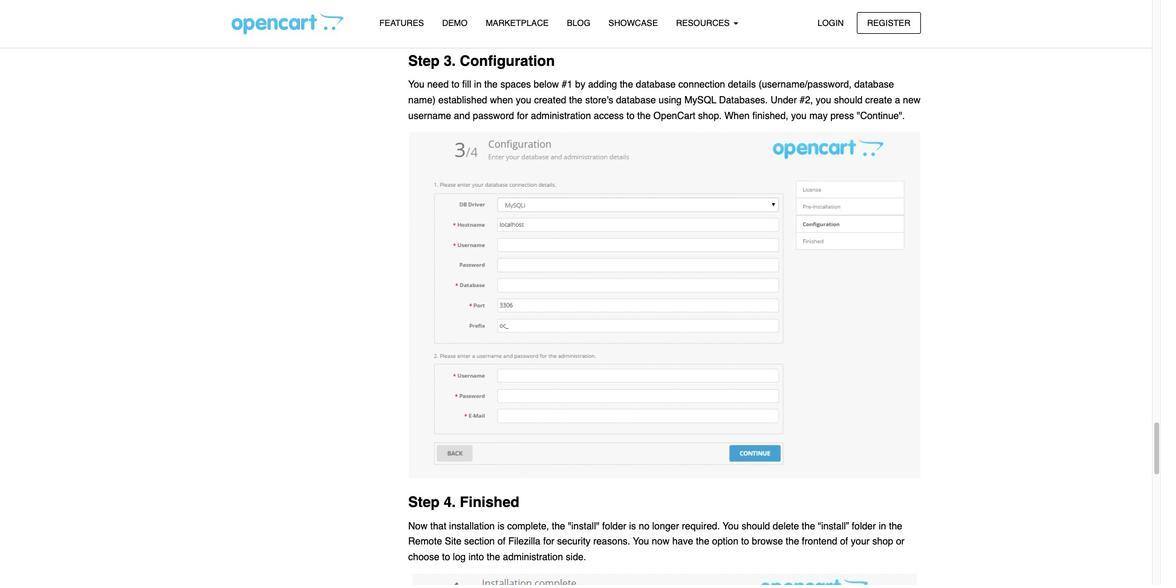Task type: vqa. For each thing, say whether or not it's contained in the screenshot.
example, in the top left of the page
no



Task type: locate. For each thing, give the bounding box(es) containing it.
step for step 4. finished
[[408, 495, 440, 512]]

reasons.
[[594, 537, 631, 548]]

config.php
[[521, 14, 569, 25]]

"install"
[[818, 521, 850, 532]]

0 horizontal spatial in
[[474, 79, 482, 90]]

0 vertical spatial for
[[517, 110, 528, 121]]

should
[[835, 95, 863, 106], [742, 521, 771, 532]]

required.
[[682, 521, 720, 532]]

0 horizontal spatial folder
[[603, 521, 627, 532]]

1 vertical spatial step
[[408, 495, 440, 512]]

0 vertical spatial you
[[408, 79, 425, 90]]

1 vertical spatial for
[[544, 537, 555, 548]]

delete
[[773, 521, 800, 532]]

is left no
[[630, 521, 637, 532]]

the
[[485, 79, 498, 90], [620, 79, 634, 90], [569, 95, 583, 106], [638, 110, 651, 121], [552, 521, 566, 532], [802, 521, 816, 532], [889, 521, 903, 532], [696, 537, 710, 548], [786, 537, 800, 548], [487, 552, 501, 563]]

you down #2,
[[792, 110, 807, 121]]

you need to fill in the spaces below #1 by adding the database connection details (username/password, database name) established when you created the store's database using mysql databases. under #2, you should create a new username and password for administration access to the opencart shop. when finished, you may press "continue".
[[408, 79, 921, 121]]

1 vertical spatial you
[[723, 521, 739, 532]]

2 of from the left
[[841, 537, 849, 548]]

shop.
[[699, 110, 722, 121]]

no
[[639, 521, 650, 532]]

step for step 3. configuration
[[408, 53, 440, 70]]

2 vertical spatial you
[[633, 537, 650, 548]]

now
[[652, 537, 670, 548]]

is down 'finished'
[[498, 521, 505, 532]]

1 horizontal spatial you
[[792, 110, 807, 121]]

finished,
[[753, 110, 789, 121]]

administration
[[531, 110, 591, 121], [503, 552, 563, 563]]

created
[[534, 95, 567, 106]]

name)
[[408, 95, 436, 106]]

details
[[728, 79, 756, 90]]

0 horizontal spatial is
[[498, 521, 505, 532]]

0 horizontal spatial you
[[408, 79, 425, 90]]

a
[[895, 95, 901, 106]]

is
[[498, 521, 505, 532], [630, 521, 637, 532]]

1 horizontal spatial for
[[544, 537, 555, 548]]

you up option at the bottom right of page
[[723, 521, 739, 532]]

administration down the created
[[531, 110, 591, 121]]

2 horizontal spatial you
[[723, 521, 739, 532]]

0 horizontal spatial for
[[517, 110, 528, 121]]

you
[[408, 79, 425, 90], [723, 521, 739, 532], [633, 537, 650, 548]]

1 vertical spatial administration
[[503, 552, 563, 563]]

you down the spaces
[[516, 95, 532, 106]]

and
[[454, 110, 470, 121]]

2 step from the top
[[408, 495, 440, 512]]

folder up reasons.
[[603, 521, 627, 532]]

1 vertical spatial in
[[879, 521, 887, 532]]

the right adding
[[620, 79, 634, 90]]

to right access
[[627, 110, 635, 121]]

0 vertical spatial should
[[835, 95, 863, 106]]

below
[[534, 79, 559, 90]]

configuration
[[460, 53, 555, 70]]

the down by
[[569, 95, 583, 106]]

1 vertical spatial should
[[742, 521, 771, 532]]

2 horizontal spatial you
[[816, 95, 832, 106]]

the down required.
[[696, 537, 710, 548]]

you
[[516, 95, 532, 106], [816, 95, 832, 106], [792, 110, 807, 121]]

to
[[452, 79, 460, 90], [627, 110, 635, 121], [742, 537, 750, 548], [442, 552, 450, 563]]

connection
[[679, 79, 726, 90]]

should up browse
[[742, 521, 771, 532]]

for right filezilla
[[544, 537, 555, 548]]

shop
[[873, 537, 894, 548]]

1 horizontal spatial folder
[[852, 521, 877, 532]]

folder
[[603, 521, 627, 532], [852, 521, 877, 532]]

resources
[[677, 18, 733, 28]]

register link
[[857, 12, 921, 34]]

you up name)
[[408, 79, 425, 90]]

dist.php
[[476, 14, 510, 25]]

marketplace link
[[477, 13, 558, 34]]

"install"
[[568, 521, 600, 532]]

should up press
[[835, 95, 863, 106]]

for right "password"
[[517, 110, 528, 121]]

of left 'your'
[[841, 537, 849, 548]]

spaces
[[501, 79, 531, 90]]

0 horizontal spatial should
[[742, 521, 771, 532]]

site
[[445, 537, 462, 548]]

#2,
[[800, 95, 814, 106]]

you down no
[[633, 537, 650, 548]]

1 horizontal spatial in
[[879, 521, 887, 532]]

have
[[673, 537, 694, 548]]

opencart
[[654, 110, 696, 121]]

you up "may"
[[816, 95, 832, 106]]

blog
[[567, 18, 591, 28]]

database
[[636, 79, 676, 90], [855, 79, 895, 90], [616, 95, 656, 106]]

frontend
[[802, 537, 838, 548]]

in
[[474, 79, 482, 90], [879, 521, 887, 532]]

the up 'frontend'
[[802, 521, 816, 532]]

of
[[498, 537, 506, 548], [841, 537, 849, 548]]

1 horizontal spatial should
[[835, 95, 863, 106]]

in inside now that installation is complete, the "install" folder is no longer required. you should delete the "install" folder in the remote site section of filezilla for security reasons. you now have the option to browse the frontend of your shop or choose to log into the administration side.
[[879, 521, 887, 532]]

1 horizontal spatial of
[[841, 537, 849, 548]]

step up now
[[408, 495, 440, 512]]

1 step from the top
[[408, 53, 440, 70]]

step left 3.
[[408, 53, 440, 70]]

#1
[[562, 79, 573, 90]]

login
[[818, 18, 844, 28]]

1 horizontal spatial is
[[630, 521, 637, 532]]

0 horizontal spatial of
[[498, 537, 506, 548]]

in up shop
[[879, 521, 887, 532]]

0 vertical spatial administration
[[531, 110, 591, 121]]

filezilla
[[509, 537, 541, 548]]

of right section
[[498, 537, 506, 548]]

step
[[408, 53, 440, 70], [408, 495, 440, 512]]

for inside you need to fill in the spaces below #1 by adding the database connection details (username/password, database name) established when you created the store's database using mysql databases. under #2, you should create a new username and password for administration access to the opencart shop. when finished, you may press "continue".
[[517, 110, 528, 121]]

0 vertical spatial step
[[408, 53, 440, 70]]

in right fill
[[474, 79, 482, 90]]

0 vertical spatial in
[[474, 79, 482, 90]]

resources link
[[667, 13, 748, 34]]

administration down filezilla
[[503, 552, 563, 563]]

folder up 'your'
[[852, 521, 877, 532]]

demo link
[[433, 13, 477, 34]]

adding
[[588, 79, 617, 90]]

administration inside now that installation is complete, the "install" folder is no longer required. you should delete the "install" folder in the remote site section of filezilla for security reasons. you now have the option to browse the frontend of your shop or choose to log into the administration side.
[[503, 552, 563, 563]]

complete,
[[507, 521, 549, 532]]

for
[[517, 110, 528, 121], [544, 537, 555, 548]]



Task type: describe. For each thing, give the bounding box(es) containing it.
opencart step3 image
[[408, 132, 921, 479]]

1 is from the left
[[498, 521, 505, 532]]

1 folder from the left
[[603, 521, 627, 532]]

marketplace
[[486, 18, 549, 28]]

administration inside you need to fill in the spaces below #1 by adding the database connection details (username/password, database name) established when you created the store's database using mysql databases. under #2, you should create a new username and password for administration access to the opencart shop. when finished, you may press "continue".
[[531, 110, 591, 121]]

username
[[408, 110, 452, 121]]

register
[[868, 18, 911, 28]]

using
[[659, 95, 682, 106]]

in inside you need to fill in the spaces below #1 by adding the database connection details (username/password, database name) established when you created the store's database using mysql databases. under #2, you should create a new username and password for administration access to the opencart shop. when finished, you may press "continue".
[[474, 79, 482, 90]]

the right into
[[487, 552, 501, 563]]

blog link
[[558, 13, 600, 34]]

mysql
[[685, 95, 717, 106]]

opencart - open source shopping cart solution image
[[231, 13, 343, 34]]

new
[[903, 95, 921, 106]]

security
[[558, 537, 591, 548]]

the up or
[[889, 521, 903, 532]]

you inside you need to fill in the spaces below #1 by adding the database connection details (username/password, database name) established when you created the store's database using mysql databases. under #2, you should create a new username and password for administration access to the opencart shop. when finished, you may press "continue".
[[408, 79, 425, 90]]

database up using
[[636, 79, 676, 90]]

the up when
[[485, 79, 498, 90]]

option
[[713, 537, 739, 548]]

password
[[473, 110, 514, 121]]

press
[[831, 110, 855, 121]]

for inside now that installation is complete, the "install" folder is no longer required. you should delete the "install" folder in the remote site section of filezilla for security reasons. you now have the option to browse the frontend of your shop or choose to log into the administration side.
[[544, 537, 555, 548]]

features link
[[371, 13, 433, 34]]

choose
[[408, 552, 440, 563]]

access
[[594, 110, 624, 121]]

into
[[469, 552, 484, 563]]

(username/password,
[[759, 79, 852, 90]]

demo
[[442, 18, 468, 28]]

admin/config-
[[418, 14, 476, 25]]

when
[[490, 95, 513, 106]]

the left opencart
[[638, 110, 651, 121]]

when
[[725, 110, 750, 121]]

long arrow alt right image
[[513, 14, 521, 24]]

under
[[771, 95, 797, 106]]

opencart step4 image
[[412, 574, 918, 586]]

features
[[380, 18, 424, 28]]

installation
[[449, 521, 495, 532]]

to right option at the bottom right of page
[[742, 537, 750, 548]]

2 folder from the left
[[852, 521, 877, 532]]

finished
[[460, 495, 520, 512]]

longer
[[653, 521, 680, 532]]

section
[[464, 537, 495, 548]]

step 3. configuration
[[408, 53, 555, 70]]

browse
[[752, 537, 784, 548]]

to left the "log"
[[442, 552, 450, 563]]

now that installation is complete, the "install" folder is no longer required. you should delete the "install" folder in the remote site section of filezilla for security reasons. you now have the option to browse the frontend of your shop or choose to log into the administration side.
[[408, 521, 905, 563]]

to left fill
[[452, 79, 460, 90]]

databases.
[[719, 95, 768, 106]]

the up security
[[552, 521, 566, 532]]

0 horizontal spatial you
[[516, 95, 532, 106]]

"continue".
[[857, 110, 906, 121]]

now
[[408, 521, 428, 532]]

should inside now that installation is complete, the "install" folder is no longer required. you should delete the "install" folder in the remote site section of filezilla for security reasons. you now have the option to browse the frontend of your shop or choose to log into the administration side.
[[742, 521, 771, 532]]

2 is from the left
[[630, 521, 637, 532]]

database up access
[[616, 95, 656, 106]]

1 of from the left
[[498, 537, 506, 548]]

by
[[576, 79, 586, 90]]

or
[[897, 537, 905, 548]]

may
[[810, 110, 828, 121]]

showcase
[[609, 18, 658, 28]]

the down delete
[[786, 537, 800, 548]]

database up create
[[855, 79, 895, 90]]

side.
[[566, 552, 587, 563]]

your
[[851, 537, 870, 548]]

step 4. finished
[[408, 495, 520, 512]]

established
[[439, 95, 488, 106]]

1 horizontal spatial you
[[633, 537, 650, 548]]

log
[[453, 552, 466, 563]]

remote
[[408, 537, 442, 548]]

should inside you need to fill in the spaces below #1 by adding the database connection details (username/password, database name) established when you created the store's database using mysql databases. under #2, you should create a new username and password for administration access to the opencart shop. when finished, you may press "continue".
[[835, 95, 863, 106]]

need
[[427, 79, 449, 90]]

store's
[[586, 95, 614, 106]]

fill
[[462, 79, 472, 90]]

4.
[[444, 495, 456, 512]]

3.
[[444, 53, 456, 70]]

create
[[866, 95, 893, 106]]

showcase link
[[600, 13, 667, 34]]

admin/config-dist.php
[[418, 14, 513, 25]]

login link
[[808, 12, 855, 34]]

that
[[431, 521, 447, 532]]



